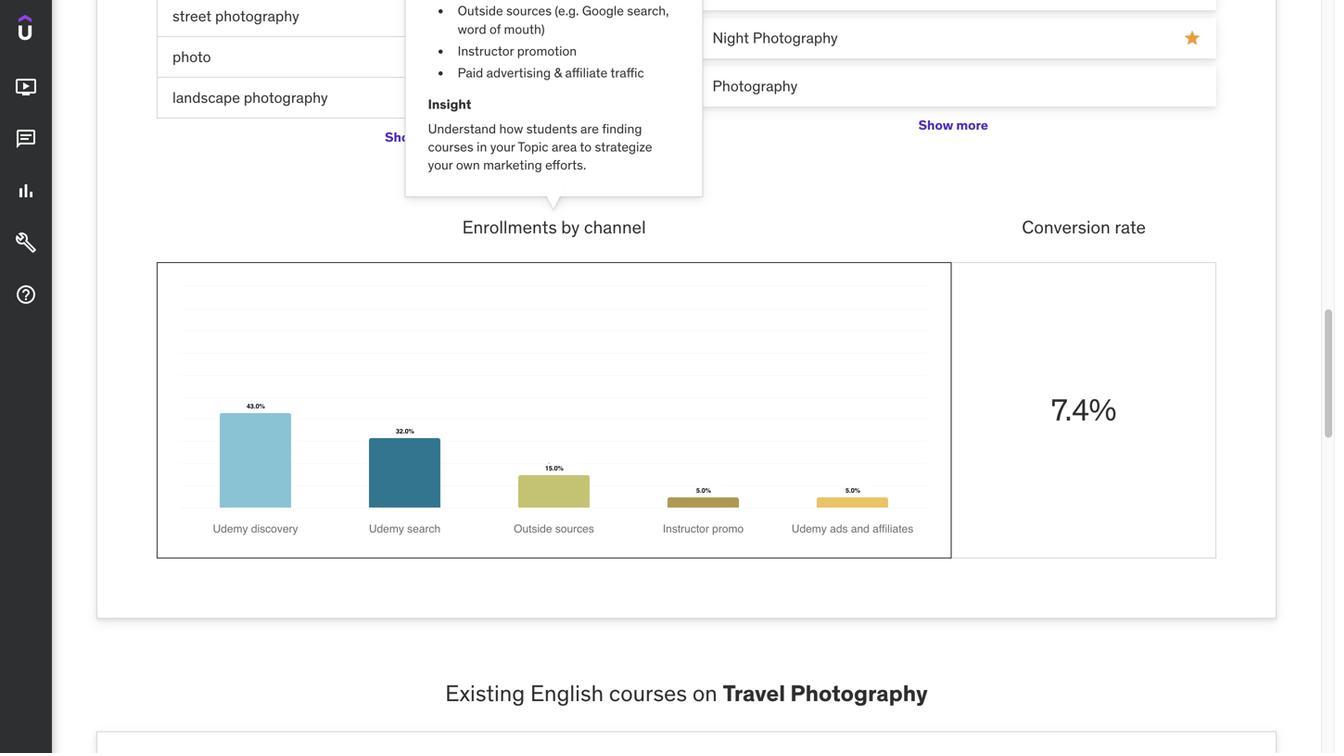 Task type: locate. For each thing, give the bounding box(es) containing it.
photography
[[215, 6, 299, 25], [244, 88, 328, 107]]

show more down "photography" link
[[919, 117, 988, 133]]

advertising
[[486, 64, 551, 81]]

1 vertical spatial photography
[[244, 88, 328, 107]]

photography
[[753, 28, 838, 47], [713, 76, 798, 95], [790, 680, 928, 708]]

photography right 'street'
[[215, 6, 299, 25]]

more down "photography" link
[[956, 117, 988, 133]]

channel
[[584, 216, 646, 238]]

1 vertical spatial your
[[428, 157, 453, 173]]

photography right landscape
[[244, 88, 328, 107]]

1 vertical spatial photography
[[713, 76, 798, 95]]

traffic
[[610, 64, 644, 81]]

insight understand how students are finding courses in your topic area to strategize your own marketing efforts.
[[428, 96, 652, 173]]

2 vertical spatial photography
[[790, 680, 928, 708]]

0 horizontal spatial show
[[385, 129, 420, 145]]

show
[[919, 117, 953, 133], [385, 129, 420, 145]]

1 vertical spatial courses
[[609, 680, 687, 708]]

instructor
[[458, 43, 514, 59]]

outside
[[458, 3, 503, 19]]

existing english courses on travel photography
[[445, 680, 928, 708]]

show more
[[919, 117, 988, 133], [385, 129, 455, 145]]

topic
[[518, 139, 549, 155]]

street
[[172, 6, 212, 25]]

your
[[490, 139, 515, 155], [428, 157, 453, 173]]

mouth)
[[504, 21, 545, 37]]

show more for the left show more button
[[385, 129, 455, 145]]

1 horizontal spatial show more
[[919, 117, 988, 133]]

show more button down insight
[[385, 119, 455, 156]]

show left the understand
[[385, 129, 420, 145]]

your left own
[[428, 157, 453, 173]]

0 horizontal spatial your
[[428, 157, 453, 173]]

show more down insight
[[385, 129, 455, 145]]

more
[[956, 117, 988, 133], [423, 129, 455, 145]]

your down how
[[490, 139, 515, 155]]

0 vertical spatial photography
[[753, 28, 838, 47]]

street photography
[[172, 6, 299, 25]]

0 vertical spatial your
[[490, 139, 515, 155]]

1 horizontal spatial show
[[919, 117, 953, 133]]

0 horizontal spatial courses
[[428, 139, 474, 155]]

interactive chart image
[[180, 285, 928, 536]]

rate
[[1115, 216, 1146, 238]]

finding
[[602, 120, 642, 137]]

&
[[554, 64, 562, 81]]

paid
[[458, 64, 483, 81]]

courses left on
[[609, 680, 687, 708]]

show down "photography" link
[[919, 117, 953, 133]]

are
[[580, 120, 599, 137]]

show more for the rightmost show more button
[[919, 117, 988, 133]]

photography link
[[690, 66, 1217, 107]]

courses down the understand
[[428, 139, 474, 155]]

4%
[[608, 6, 630, 25]]

1 medium image from the top
[[15, 128, 37, 150]]

night
[[713, 28, 749, 47]]

night photography link
[[690, 18, 1217, 59]]

0 horizontal spatial show more button
[[385, 119, 455, 156]]

1 horizontal spatial your
[[490, 139, 515, 155]]

medium image
[[15, 128, 37, 150], [15, 180, 37, 202], [15, 232, 37, 254], [15, 284, 37, 306]]

show more button down night photography "link"
[[919, 107, 988, 144]]

in
[[477, 139, 487, 155]]

show more button
[[919, 107, 988, 144], [385, 119, 455, 156]]

courses
[[428, 139, 474, 155], [609, 680, 687, 708]]

existing
[[445, 680, 525, 708]]

0 horizontal spatial show more
[[385, 129, 455, 145]]

more down insight
[[423, 129, 455, 145]]

0 vertical spatial courses
[[428, 139, 474, 155]]

1 horizontal spatial more
[[956, 117, 988, 133]]

word
[[458, 21, 486, 37]]

0 vertical spatial photography
[[215, 6, 299, 25]]

own
[[456, 157, 480, 173]]

recommended for you image
[[1183, 29, 1202, 47]]



Task type: describe. For each thing, give the bounding box(es) containing it.
photography for street photography
[[215, 6, 299, 25]]

students
[[526, 120, 577, 137]]

photography for landscape photography
[[244, 88, 328, 107]]

how
[[499, 120, 523, 137]]

7.4%
[[1051, 392, 1117, 429]]

marketing
[[483, 157, 542, 173]]

show for the rightmost show more button
[[919, 117, 953, 133]]

2 medium image from the top
[[15, 180, 37, 202]]

udemy image
[[19, 15, 103, 47]]

photography inside "photography" link
[[713, 76, 798, 95]]

show for the left show more button
[[385, 129, 420, 145]]

medium image
[[15, 76, 37, 98]]

landscape photography
[[172, 88, 328, 107]]

enrollments
[[462, 216, 557, 238]]

search,
[[627, 3, 669, 19]]

enrollments by channel
[[462, 216, 646, 238]]

sources
[[506, 3, 552, 19]]

conversion
[[1022, 216, 1111, 238]]

of
[[490, 21, 501, 37]]

0 horizontal spatial more
[[423, 129, 455, 145]]

understand
[[428, 120, 496, 137]]

1 horizontal spatial courses
[[609, 680, 687, 708]]

strategize
[[595, 139, 652, 155]]

night photography
[[713, 28, 838, 47]]

4 medium image from the top
[[15, 284, 37, 306]]

photo
[[172, 47, 211, 66]]

travel
[[723, 680, 785, 708]]

area
[[552, 139, 577, 155]]

efforts.
[[545, 157, 586, 173]]

to
[[580, 139, 592, 155]]

landscape
[[172, 88, 240, 107]]

insight
[[428, 96, 471, 113]]

google
[[582, 3, 624, 19]]

conversion rate
[[1022, 216, 1146, 238]]

(e.g.
[[555, 3, 579, 19]]

photography inside night photography "link"
[[753, 28, 838, 47]]

affiliate
[[565, 64, 608, 81]]

promotion
[[517, 43, 577, 59]]

3 medium image from the top
[[15, 232, 37, 254]]

english
[[530, 680, 604, 708]]

outside sources (e.g. google search, word of mouth) instructor promotion paid advertising & affiliate traffic
[[458, 3, 669, 81]]

courses inside insight understand how students are finding courses in your topic area to strategize your own marketing efforts.
[[428, 139, 474, 155]]

1 horizontal spatial show more button
[[919, 107, 988, 144]]

on
[[693, 680, 717, 708]]

by
[[561, 216, 580, 238]]



Task type: vqa. For each thing, say whether or not it's contained in the screenshot.
finding
yes



